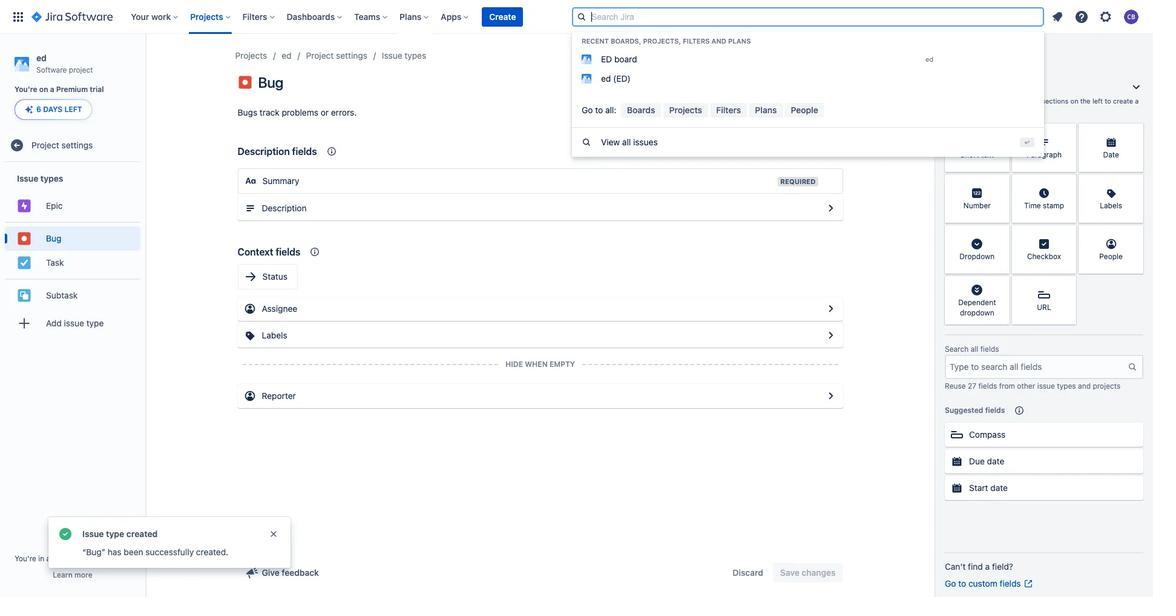 Task type: vqa. For each thing, say whether or not it's contained in the screenshot.
moving in the Automatically perform an action when moving issues. Use these rules to save time doing tasks your team would otherwise have to do manually.
no



Task type: locate. For each thing, give the bounding box(es) containing it.
all
[[622, 137, 631, 147], [971, 345, 979, 354]]

filters right projects,
[[683, 37, 710, 45]]

banner
[[0, 0, 1154, 157]]

description down summary
[[262, 203, 307, 213]]

1 horizontal spatial issue
[[82, 529, 104, 539]]

project settings link down the dashboards dropdown button
[[306, 48, 368, 63]]

recent
[[582, 37, 609, 45]]

and right projects,
[[712, 37, 727, 45]]

more information image up dropdown
[[994, 226, 1009, 241]]

ed (ed)
[[601, 73, 631, 83]]

2 vertical spatial types
[[1058, 381, 1076, 391]]

labels
[[1100, 201, 1123, 210], [262, 330, 287, 340]]

0 horizontal spatial labels
[[262, 330, 287, 340]]

1 vertical spatial project
[[31, 140, 59, 150]]

2 vertical spatial issue
[[82, 529, 104, 539]]

bugs track problems or errors.
[[238, 107, 357, 117]]

search all fields
[[945, 345, 1000, 354]]

more information image down stamp
[[1061, 226, 1076, 241]]

all for view
[[622, 137, 631, 147]]

1 vertical spatial field
[[971, 105, 984, 113]]

1 horizontal spatial type
[[106, 529, 124, 539]]

1 vertical spatial open field configuration image
[[824, 389, 838, 403]]

settings
[[336, 50, 368, 61], [61, 140, 93, 150]]

2 horizontal spatial projects
[[670, 105, 703, 115]]

you're up 6
[[15, 85, 37, 94]]

project inside ed software project
[[69, 65, 93, 74]]

"bug"
[[82, 547, 105, 557]]

Search Jira field
[[572, 7, 1045, 26]]

all:
[[606, 105, 617, 115]]

this link will be opened in a new tab image
[[1024, 579, 1033, 589]]

settings image
[[1099, 9, 1114, 24]]

issue down one
[[1011, 105, 1027, 113]]

custom down can't find a field?
[[969, 578, 998, 589]]

plans button
[[396, 7, 434, 26]]

2 horizontal spatial plans
[[755, 105, 777, 115]]

0 vertical spatial all
[[622, 137, 631, 147]]

project settings
[[306, 50, 368, 61], [31, 140, 93, 150]]

add issue type
[[46, 318, 104, 328]]

0 vertical spatial issue types
[[382, 50, 426, 61]]

1 horizontal spatial projects
[[235, 50, 267, 61]]

checkbox
[[1028, 252, 1062, 261]]

more information image
[[994, 176, 1009, 190], [994, 226, 1009, 241], [1061, 226, 1076, 241]]

go
[[582, 105, 593, 115], [945, 578, 956, 589]]

0 horizontal spatial filters
[[243, 11, 267, 21]]

labels inside labels button
[[262, 330, 287, 340]]

1 vertical spatial labels
[[262, 330, 287, 340]]

projects inside dropdown button
[[190, 11, 223, 21]]

success image
[[58, 527, 73, 541]]

a right create
[[1136, 97, 1139, 105]]

a
[[50, 85, 54, 94], [962, 97, 966, 105], [1136, 97, 1139, 105], [46, 554, 50, 563], [986, 561, 990, 572]]

issues
[[633, 137, 658, 147]]

0 horizontal spatial project settings link
[[5, 133, 140, 158]]

open field configuration image
[[824, 201, 838, 216], [824, 302, 838, 316]]

time stamp
[[1025, 201, 1065, 210]]

on right sections
[[1071, 97, 1079, 105]]

description up summary
[[238, 146, 290, 157]]

group
[[5, 162, 140, 343], [5, 222, 140, 279]]

field right "drag"
[[968, 97, 982, 105]]

filters right the projects dropdown button
[[243, 11, 267, 21]]

field left for
[[971, 105, 984, 113]]

track
[[260, 107, 280, 117]]

labels down date
[[1100, 201, 1123, 210]]

bug right issue type icon
[[258, 74, 284, 91]]

dependent
[[959, 298, 996, 307]]

work
[[151, 11, 171, 21]]

0 horizontal spatial people
[[791, 105, 819, 115]]

0 horizontal spatial projects
[[190, 11, 223, 21]]

issue types link
[[382, 48, 426, 63]]

0 vertical spatial issue
[[382, 50, 402, 61]]

projects for topmost projects "link"
[[235, 50, 267, 61]]

1 horizontal spatial issue types
[[382, 50, 426, 61]]

software
[[36, 65, 67, 74]]

and left projects
[[1079, 381, 1091, 391]]

description for description fields
[[238, 146, 290, 157]]

0 vertical spatial project settings link
[[306, 48, 368, 63]]

1 vertical spatial bug
[[46, 233, 61, 243]]

0 vertical spatial projects
[[190, 11, 223, 21]]

all right the search
[[971, 345, 979, 354]]

bugs
[[238, 107, 257, 117]]

all right view
[[622, 137, 631, 147]]

give
[[262, 567, 280, 578]]

(ed)
[[613, 73, 631, 83]]

more information about the context fields image
[[324, 144, 339, 159]]

date for start date
[[991, 483, 1008, 493]]

ed inside ed software project
[[36, 53, 47, 63]]

settings down teams
[[336, 50, 368, 61]]

0 vertical spatial bug
[[258, 74, 284, 91]]

2 horizontal spatial issue
[[1038, 381, 1055, 391]]

projects link
[[235, 48, 267, 63], [664, 103, 708, 118]]

2 horizontal spatial type
[[984, 97, 998, 105]]

0 horizontal spatial go
[[582, 105, 593, 115]]

2 open field configuration image from the top
[[824, 389, 838, 403]]

more information image for dropdown
[[994, 226, 1009, 241]]

0 vertical spatial labels
[[1100, 201, 1123, 210]]

assignee
[[262, 303, 298, 314]]

issue right other
[[1038, 381, 1055, 391]]

more information image for number
[[994, 176, 1009, 190]]

1 vertical spatial projects
[[235, 50, 267, 61]]

plans link
[[750, 103, 783, 118]]

projects up issue type icon
[[235, 50, 267, 61]]

0 vertical spatial project
[[306, 50, 334, 61]]

labels for more information icon associated with labels
[[1100, 201, 1123, 210]]

types down type to search all fields text box
[[1058, 381, 1076, 391]]

bug inside bug link
[[46, 233, 61, 243]]

issue inside group
[[17, 173, 38, 183]]

0 vertical spatial type
[[984, 97, 998, 105]]

0 vertical spatial date
[[987, 456, 1005, 466]]

1 vertical spatial description
[[262, 203, 307, 213]]

project settings down the dashboards dropdown button
[[306, 50, 368, 61]]

a down the software
[[50, 85, 54, 94]]

0 horizontal spatial issue
[[64, 318, 84, 328]]

0 horizontal spatial project
[[31, 140, 59, 150]]

field?
[[993, 561, 1014, 572]]

subtask
[[46, 290, 78, 300]]

2 horizontal spatial filters
[[717, 105, 741, 115]]

0 vertical spatial project
[[69, 65, 93, 74]]

0 vertical spatial filters
[[243, 11, 267, 21]]

context
[[238, 246, 273, 257]]

filters link
[[711, 103, 747, 118]]

more information image down text
[[994, 176, 1009, 190]]

ed (ed) link
[[572, 69, 1045, 88]]

add issue type image
[[17, 316, 31, 331]]

boards
[[627, 105, 656, 115]]

short text
[[961, 150, 994, 160]]

1 vertical spatial issue types
[[17, 173, 63, 183]]

1 the from the left
[[1030, 97, 1040, 105]]

1 vertical spatial open field configuration image
[[824, 302, 838, 316]]

issue up epic link
[[17, 173, 38, 183]]

jira software image
[[31, 9, 113, 24], [31, 9, 113, 24]]

0 vertical spatial types
[[405, 50, 426, 61]]

1 vertical spatial date
[[991, 483, 1008, 493]]

discard button
[[726, 563, 771, 583]]

0 vertical spatial plans
[[400, 11, 422, 21]]

task
[[46, 257, 64, 268]]

open field configuration image inside assignee button
[[824, 302, 838, 316]]

1 horizontal spatial the
[[1081, 97, 1091, 105]]

a right the in
[[46, 554, 50, 563]]

1 horizontal spatial all
[[971, 345, 979, 354]]

group containing issue types
[[5, 162, 140, 343]]

project down issue type created
[[107, 554, 131, 563]]

2 you're from the top
[[15, 554, 36, 563]]

more information image
[[1061, 125, 1076, 139], [1128, 125, 1143, 139], [1061, 176, 1076, 190], [1128, 176, 1143, 190], [1128, 226, 1143, 241], [994, 277, 1009, 292]]

0 vertical spatial people
[[791, 105, 819, 115]]

filters inside dropdown button
[[243, 11, 267, 21]]

issue up "bug"
[[82, 529, 104, 539]]

view all issues image
[[582, 138, 592, 147]]

0 horizontal spatial the
[[1030, 97, 1040, 105]]

type up for
[[984, 97, 998, 105]]

create
[[1114, 97, 1134, 105]]

types for group containing issue types
[[40, 173, 63, 183]]

open field configuration image inside labels button
[[824, 328, 838, 343]]

empty
[[550, 360, 575, 369]]

open field configuration image
[[824, 328, 838, 343], [824, 389, 838, 403]]

issue types down 'plans' dropdown button
[[382, 50, 426, 61]]

projects right work at the top of the page
[[190, 11, 223, 21]]

fields left this link will be opened in a new tab icon
[[1000, 578, 1021, 589]]

open field configuration image for labels
[[824, 328, 838, 343]]

projects button
[[187, 7, 235, 26]]

more information image for people
[[1128, 226, 1143, 241]]

1 horizontal spatial projects link
[[664, 103, 708, 118]]

project up premium
[[69, 65, 93, 74]]

1 horizontal spatial filters
[[683, 37, 710, 45]]

url
[[1037, 303, 1052, 312]]

1 horizontal spatial project
[[306, 50, 334, 61]]

1 vertical spatial project settings
[[31, 140, 93, 150]]

ed board
[[601, 54, 637, 64]]

1 vertical spatial you're
[[15, 554, 36, 563]]

issue types for issue types link
[[382, 50, 426, 61]]

projects link left "filters" link
[[664, 103, 708, 118]]

your profile and settings image
[[1125, 9, 1139, 24]]

drag a field type to one of the sections on the left to create a custom field for this issue type.
[[945, 97, 1139, 113]]

issue right add
[[64, 318, 84, 328]]

type.
[[1029, 105, 1045, 113]]

date for due date
[[987, 456, 1005, 466]]

1 vertical spatial go
[[945, 578, 956, 589]]

start
[[970, 483, 989, 493]]

description for description
[[262, 203, 307, 213]]

1 horizontal spatial go
[[945, 578, 956, 589]]

description inside the description button
[[262, 203, 307, 213]]

1 vertical spatial projects link
[[664, 103, 708, 118]]

0 horizontal spatial project
[[69, 65, 93, 74]]

date right start
[[991, 483, 1008, 493]]

filters left plans link
[[717, 105, 741, 115]]

1 horizontal spatial bug
[[258, 74, 284, 91]]

created.
[[196, 547, 228, 557]]

type up has
[[106, 529, 124, 539]]

0 horizontal spatial types
[[40, 173, 63, 183]]

project right ed link
[[306, 50, 334, 61]]

a for you're in a team-managed project
[[46, 554, 50, 563]]

hide
[[506, 360, 523, 369]]

the
[[1030, 97, 1040, 105], [1081, 97, 1091, 105]]

1 vertical spatial on
[[1071, 97, 1079, 105]]

0 vertical spatial project settings
[[306, 50, 368, 61]]

dashboards button
[[283, 7, 347, 26]]

on
[[39, 85, 48, 94], [1071, 97, 1079, 105]]

0 horizontal spatial bug
[[46, 233, 61, 243]]

1 vertical spatial type
[[86, 318, 104, 328]]

1 horizontal spatial labels
[[1100, 201, 1123, 210]]

project down the 6 days left dropdown button
[[31, 140, 59, 150]]

types down 'plans' dropdown button
[[405, 50, 426, 61]]

task link
[[5, 251, 140, 275]]

people
[[791, 105, 819, 115], [1100, 252, 1123, 261]]

0 vertical spatial custom
[[945, 105, 969, 113]]

labels down the assignee
[[262, 330, 287, 340]]

go for go to custom fields
[[945, 578, 956, 589]]

0 horizontal spatial project settings
[[31, 140, 93, 150]]

1 vertical spatial filters
[[683, 37, 710, 45]]

group containing bug
[[5, 222, 140, 279]]

2 open field configuration image from the top
[[824, 302, 838, 316]]

0 horizontal spatial issue
[[17, 173, 38, 183]]

project settings link down left
[[5, 133, 140, 158]]

type
[[984, 97, 998, 105], [86, 318, 104, 328], [106, 529, 124, 539]]

0 horizontal spatial plans
[[400, 11, 422, 21]]

types up epic
[[40, 173, 63, 183]]

open field configuration image inside the reporter button
[[824, 389, 838, 403]]

2 horizontal spatial types
[[1058, 381, 1076, 391]]

more information image for labels
[[1128, 176, 1143, 190]]

bug link
[[5, 227, 140, 251]]

on up 6
[[39, 85, 48, 94]]

description
[[238, 146, 290, 157], [262, 203, 307, 213]]

issue down teams dropdown button
[[382, 50, 402, 61]]

0 vertical spatial go
[[582, 105, 593, 115]]

the left left
[[1081, 97, 1091, 105]]

managed
[[73, 554, 105, 563]]

projects left "filters" link
[[670, 105, 703, 115]]

2 group from the top
[[5, 222, 140, 279]]

issue types inside group
[[17, 173, 63, 183]]

you're on a premium trial
[[15, 85, 104, 94]]

hide when empty
[[506, 360, 575, 369]]

1 open field configuration image from the top
[[824, 328, 838, 343]]

open field configuration image inside the description button
[[824, 201, 838, 216]]

teams button
[[351, 7, 393, 26]]

0 horizontal spatial settings
[[61, 140, 93, 150]]

0 vertical spatial and
[[712, 37, 727, 45]]

issue
[[1011, 105, 1027, 113], [64, 318, 84, 328], [1038, 381, 1055, 391]]

0 horizontal spatial issue types
[[17, 173, 63, 183]]

0 horizontal spatial all
[[622, 137, 631, 147]]

1 you're from the top
[[15, 85, 37, 94]]

project
[[69, 65, 93, 74], [107, 554, 131, 563]]

0 vertical spatial on
[[39, 85, 48, 94]]

ed
[[601, 54, 612, 64]]

1 horizontal spatial project settings
[[306, 50, 368, 61]]

suggested fields
[[945, 406, 1005, 415]]

to right left
[[1105, 97, 1112, 105]]

dropdown
[[960, 308, 995, 317]]

projects link up issue type icon
[[235, 48, 267, 63]]

projects for the projects dropdown button
[[190, 11, 223, 21]]

1 vertical spatial issue
[[17, 173, 38, 183]]

type down subtask link
[[86, 318, 104, 328]]

a right the find
[[986, 561, 990, 572]]

1 open field configuration image from the top
[[824, 201, 838, 216]]

date
[[987, 456, 1005, 466], [991, 483, 1008, 493]]

other
[[1018, 381, 1036, 391]]

project settings down 6 days left
[[31, 140, 93, 150]]

bug
[[258, 74, 284, 91], [46, 233, 61, 243]]

go down can't
[[945, 578, 956, 589]]

issue types up epic
[[17, 173, 63, 183]]

projects
[[190, 11, 223, 21], [235, 50, 267, 61], [670, 105, 703, 115]]

bug up task
[[46, 233, 61, 243]]

open field configuration image for description
[[824, 201, 838, 216]]

custom down "drag"
[[945, 105, 969, 113]]

you're for you're in a team-managed project
[[15, 554, 36, 563]]

plans inside dropdown button
[[400, 11, 422, 21]]

0 horizontal spatial projects link
[[235, 48, 267, 63]]

1 horizontal spatial plans
[[729, 37, 751, 45]]

1 vertical spatial types
[[40, 173, 63, 183]]

Type to search all fields text field
[[947, 356, 1128, 378]]

1 vertical spatial issue
[[64, 318, 84, 328]]

2 horizontal spatial issue
[[382, 50, 402, 61]]

1 group from the top
[[5, 162, 140, 343]]

2 vertical spatial projects
[[670, 105, 703, 115]]

types inside group
[[40, 173, 63, 183]]

projects
[[1093, 381, 1121, 391]]

date right 'due'
[[987, 456, 1005, 466]]

reporter button
[[238, 384, 843, 408]]

1 horizontal spatial issue
[[1011, 105, 1027, 113]]

go inside banner
[[582, 105, 593, 115]]

ed link
[[282, 48, 292, 63]]

the up type.
[[1030, 97, 1040, 105]]

0 horizontal spatial type
[[86, 318, 104, 328]]

1 horizontal spatial types
[[405, 50, 426, 61]]

to
[[1000, 97, 1006, 105], [1105, 97, 1112, 105], [595, 105, 603, 115], [959, 578, 967, 589]]

settings down left
[[61, 140, 93, 150]]

go left all:
[[582, 105, 593, 115]]

due date button
[[945, 449, 1144, 474]]

issue inside drag a field type to one of the sections on the left to create a custom field for this issue type.
[[1011, 105, 1027, 113]]

has
[[108, 547, 122, 557]]

1 vertical spatial plans
[[729, 37, 751, 45]]

a for you're on a premium trial
[[50, 85, 54, 94]]

add
[[46, 318, 62, 328]]

1 vertical spatial people
[[1100, 252, 1123, 261]]

0 vertical spatial open field configuration image
[[824, 201, 838, 216]]

you're left the in
[[15, 554, 36, 563]]



Task type: describe. For each thing, give the bounding box(es) containing it.
1 vertical spatial settings
[[61, 140, 93, 150]]

add issue type button
[[5, 311, 140, 336]]

reuse 27 fields from other issue types and projects
[[945, 381, 1121, 391]]

fields left more information about the context fields icon
[[292, 146, 317, 157]]

projects,
[[643, 37, 681, 45]]

can't
[[945, 561, 966, 572]]

dashboards
[[287, 11, 335, 21]]

issue types for group containing issue types
[[17, 173, 63, 183]]

1 vertical spatial project settings link
[[5, 133, 140, 158]]

view all issues link
[[572, 128, 1045, 157]]

open field configuration image for assignee
[[824, 302, 838, 316]]

subtask link
[[5, 284, 140, 308]]

recent boards, projects, filters and plans
[[582, 37, 751, 45]]

types for issue types link
[[405, 50, 426, 61]]

27
[[968, 381, 977, 391]]

issue for group containing issue types
[[17, 173, 38, 183]]

open field configuration image for reporter
[[824, 389, 838, 403]]

2 vertical spatial plans
[[755, 105, 777, 115]]

problems
[[282, 107, 318, 117]]

context fields
[[238, 246, 301, 257]]

more information image for dependent dropdown
[[994, 277, 1009, 292]]

go to custom fields link
[[945, 578, 1033, 590]]

short
[[961, 150, 979, 160]]

fields right the search
[[981, 345, 1000, 354]]

0 vertical spatial projects link
[[235, 48, 267, 63]]

help image
[[1075, 9, 1089, 24]]

status
[[263, 271, 288, 282]]

been
[[124, 547, 143, 557]]

due
[[970, 456, 985, 466]]

to left all:
[[595, 105, 603, 115]]

more information image for date
[[1128, 125, 1143, 139]]

search
[[945, 345, 969, 354]]

search image
[[577, 12, 587, 21]]

a for can't find a field?
[[986, 561, 990, 572]]

primary element
[[7, 0, 924, 34]]

your work
[[131, 11, 171, 21]]

start date
[[970, 483, 1008, 493]]

learn
[[53, 570, 73, 580]]

epic link
[[5, 194, 140, 218]]

labels button
[[238, 323, 843, 348]]

board
[[615, 54, 637, 64]]

issue for issue types link
[[382, 50, 402, 61]]

date
[[1104, 150, 1120, 160]]

0 horizontal spatial on
[[39, 85, 48, 94]]

created
[[126, 529, 158, 539]]

days
[[43, 105, 63, 114]]

2 vertical spatial issue
[[1038, 381, 1055, 391]]

can't find a field?
[[945, 561, 1014, 572]]

1 vertical spatial custom
[[969, 578, 998, 589]]

your
[[131, 11, 149, 21]]

issue type icon image
[[238, 75, 252, 90]]

issue inside button
[[64, 318, 84, 328]]

1 vertical spatial and
[[1079, 381, 1091, 391]]

feedback
[[282, 567, 319, 578]]

assignee button
[[238, 297, 843, 321]]

dependent dropdown
[[959, 298, 996, 317]]

view all issues
[[601, 137, 658, 147]]

labels for open field configuration icon inside labels button
[[262, 330, 287, 340]]

more information image for time stamp
[[1061, 176, 1076, 190]]

0 horizontal spatial and
[[712, 37, 727, 45]]

required
[[781, 177, 816, 185]]

reporter
[[262, 391, 296, 401]]

fields right 27
[[979, 381, 998, 391]]

in
[[38, 554, 44, 563]]

custom inside drag a field type to one of the sections on the left to create a custom field for this issue type.
[[945, 105, 969, 113]]

projects inside "link"
[[670, 105, 703, 115]]

give feedback
[[262, 567, 319, 578]]

more information image for paragraph
[[1061, 125, 1076, 139]]

successfully
[[146, 547, 194, 557]]

trial
[[90, 85, 104, 94]]

summary
[[263, 176, 300, 186]]

sections
[[1042, 97, 1069, 105]]

create
[[489, 11, 516, 21]]

from
[[1000, 381, 1016, 391]]

appswitcher icon image
[[11, 9, 25, 24]]

learn more
[[53, 570, 92, 580]]

stamp
[[1043, 201, 1065, 210]]

people inside people link
[[791, 105, 819, 115]]

6
[[36, 105, 41, 114]]

to up this
[[1000, 97, 1006, 105]]

type inside drag a field type to one of the sections on the left to create a custom field for this issue type.
[[984, 97, 998, 105]]

create button
[[482, 7, 523, 26]]

fields left more information about the suggested fields 'image'
[[986, 406, 1005, 415]]

ed inside ed (ed) link
[[601, 73, 611, 83]]

banner containing your work
[[0, 0, 1154, 157]]

on inside drag a field type to one of the sections on the left to create a custom field for this issue type.
[[1071, 97, 1079, 105]]

people link
[[785, 103, 824, 118]]

dismiss image
[[269, 529, 279, 539]]

start date button
[[945, 476, 1144, 500]]

left
[[1093, 97, 1103, 105]]

ed software project
[[36, 53, 93, 74]]

compass
[[970, 429, 1006, 440]]

dropdown
[[960, 252, 995, 261]]

0 vertical spatial field
[[968, 97, 982, 105]]

more information about the context fields image
[[308, 245, 322, 259]]

discard
[[733, 567, 764, 578]]

this
[[997, 105, 1009, 113]]

text
[[981, 150, 994, 160]]

all for search
[[971, 345, 979, 354]]

2 the from the left
[[1081, 97, 1091, 105]]

a right "drag"
[[962, 97, 966, 105]]

more information about the suggested fields image
[[1013, 403, 1027, 418]]

more information image for checkbox
[[1061, 226, 1076, 241]]

sidebar navigation image
[[132, 48, 159, 73]]

boards link
[[622, 103, 661, 118]]

team-
[[52, 554, 73, 563]]

of
[[1022, 97, 1028, 105]]

for
[[986, 105, 995, 113]]

description fields
[[238, 146, 317, 157]]

notifications image
[[1051, 9, 1065, 24]]

one
[[1008, 97, 1020, 105]]

fields left more information about the context fields image
[[276, 246, 301, 257]]

type inside the add issue type button
[[86, 318, 104, 328]]

time
[[1025, 201, 1041, 210]]

view
[[601, 137, 620, 147]]

1 horizontal spatial settings
[[336, 50, 368, 61]]

you're for you're on a premium trial
[[15, 85, 37, 94]]

go for go to all:
[[582, 105, 593, 115]]

6 days left
[[36, 105, 82, 114]]

1 horizontal spatial project
[[107, 554, 131, 563]]

1 horizontal spatial people
[[1100, 252, 1123, 261]]

your work button
[[127, 7, 183, 26]]

to down can't
[[959, 578, 967, 589]]

compass button
[[945, 423, 1144, 447]]

find
[[968, 561, 983, 572]]



